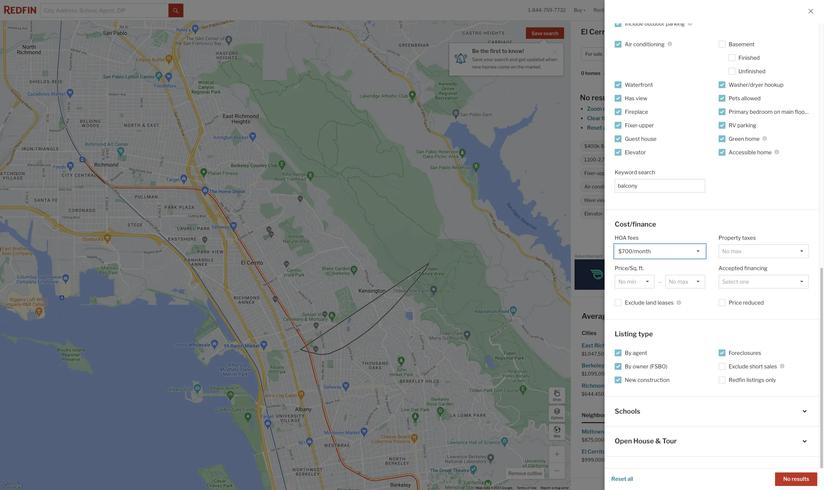 Task type: describe. For each thing, give the bounding box(es) containing it.
score®
[[633, 467, 655, 475]]

0 vertical spatial fireplace
[[625, 109, 648, 115]]

list box for accepted financing
[[719, 275, 809, 288]]

0 horizontal spatial conditioning
[[592, 184, 620, 190]]

0 vertical spatial parking
[[666, 20, 685, 27]]

1 horizontal spatial ca
[[712, 312, 723, 321]]

exclude for exclude 55+ communities
[[631, 170, 648, 176]]

exclude for exclude short sales
[[729, 363, 749, 370]]

cost/finance
[[615, 220, 657, 228]]

sale inside midtown homes for sale $875,000
[[633, 429, 643, 435]]

main for primary bedroom on main floor
[[782, 109, 794, 115]]

accessible
[[729, 149, 757, 156]]

average home prices near el cerrito, ca
[[582, 312, 723, 321]]

the inside save your search and get updated when new homes come on the market.
[[518, 64, 525, 70]]

cities heading
[[582, 330, 814, 337]]

error
[[562, 486, 569, 490]]

all inside reset all button
[[628, 476, 634, 482]]

bedroom for primary bedroom on main floor
[[750, 109, 773, 115]]

1 horizontal spatial elevator
[[625, 149, 646, 156]]

washer/dryer
[[729, 82, 764, 88]]

owner
[[633, 363, 649, 370]]

report a map error link
[[541, 486, 569, 490]]

below
[[699, 125, 714, 131]]

map data ©2023 google
[[476, 486, 513, 490]]

for inside richmond homes for sale $644,450
[[628, 383, 635, 389]]

$400k-
[[585, 143, 601, 149]]

$1,047,500
[[582, 351, 608, 357]]

el right the near
[[675, 312, 682, 321]]

0 vertical spatial conditioning
[[634, 41, 665, 47]]

1 vertical spatial ft.
[[639, 265, 644, 272]]

richmond homes for sale $644,450
[[582, 383, 646, 397]]

el for el cerrito hills $999,000
[[582, 449, 587, 455]]

townhouse,
[[707, 143, 733, 149]]

accepted
[[719, 265, 744, 272]]

know!
[[509, 48, 524, 54]]

(fsbo)
[[650, 363, 668, 370]]

open
[[615, 437, 632, 445]]

$1,095,000
[[582, 371, 608, 377]]

0 horizontal spatial no results
[[580, 93, 616, 102]]

save your search and get updated when new homes come on the market.
[[472, 57, 557, 70]]

remove
[[633, 125, 652, 131]]

$644,450
[[582, 391, 605, 397]]

sale inside 'san francisco homes for sale $1,349,900'
[[762, 383, 772, 389]]

open house & tour
[[615, 437, 677, 445]]

a
[[552, 486, 554, 490]]

richmond inside richmond homes for sale $644,450
[[582, 383, 608, 389]]

City, Address, School, Agent, ZIP search field
[[41, 4, 169, 17]]

accessible home
[[729, 149, 772, 156]]

green
[[729, 136, 745, 142]]

home for accessible
[[758, 149, 772, 156]]

1 vertical spatial parking
[[738, 122, 757, 129]]

no results inside no results button
[[784, 476, 810, 482]]

1 vertical spatial cerrito,
[[684, 312, 710, 321]]

sale inside "button"
[[594, 51, 603, 57]]

primary bedroom on main
[[677, 184, 733, 190]]

•
[[604, 71, 606, 77]]

taxes
[[743, 235, 756, 241]]

sale inside richmond homes for sale $644,450
[[636, 383, 646, 389]]

be the first to know!
[[472, 48, 524, 54]]

be
[[472, 48, 479, 54]]

primary for primary bedroom on main
[[677, 184, 694, 190]]

0 horizontal spatial cerrito,
[[590, 27, 616, 36]]

uppers
[[597, 170, 613, 176]]

green home
[[729, 136, 760, 142]]

0 vertical spatial no
[[580, 93, 590, 102]]

codes
[[642, 412, 658, 418]]

1-844-759-7732
[[529, 7, 566, 13]]

see
[[722, 125, 731, 131]]

homes for sale link
[[698, 341, 810, 351]]

homes inside the zoom out clear the map boundary reset all filters or remove one of your filters below to see more homes
[[746, 125, 764, 131]]

or
[[627, 125, 632, 131]]

map for map data ©2023 google
[[476, 486, 483, 490]]

1 vertical spatial fireplace
[[638, 184, 658, 190]]

sale inside homes for sale $629,000
[[744, 343, 754, 349]]

and
[[510, 57, 518, 62]]

reset inside the zoom out clear the map boundary reset all filters or remove one of your filters below to see more homes
[[587, 125, 602, 131]]

fixer- for uppers
[[585, 170, 597, 176]]

terms
[[517, 486, 526, 490]]

remove outline
[[509, 471, 543, 476]]

when
[[546, 57, 557, 62]]

tour
[[663, 437, 677, 445]]

sale inside berkeley homes for sale $1,095,000
[[633, 363, 643, 369]]

ad region
[[575, 259, 821, 290]]

2,750
[[598, 157, 611, 163]]

your inside save your search and get updated when new homes come on the market.
[[484, 57, 494, 62]]

reset all
[[612, 476, 634, 482]]

55+
[[649, 170, 658, 176]]

remove outline button
[[506, 468, 545, 479]]

leases
[[658, 300, 674, 306]]

homes inside richmond homes for sale $644,450
[[609, 383, 626, 389]]

berkeley homes for sale $1,095,000
[[582, 363, 643, 377]]

only
[[766, 377, 777, 383]]

1-844-759-7732 link
[[529, 7, 566, 13]]

east
[[582, 343, 594, 349]]

submit search image
[[173, 8, 179, 13]]

map inside the zoom out clear the map boundary reset all filters or remove one of your filters below to see more homes
[[612, 115, 623, 122]]

house
[[634, 437, 654, 445]]

reduced
[[743, 300, 764, 306]]

759-
[[544, 7, 555, 13]]

of inside the zoom out clear the map boundary reset all filters or remove one of your filters below to see more homes
[[664, 125, 670, 131]]

use
[[531, 486, 537, 490]]

save search
[[532, 30, 559, 36]]

1-
[[529, 7, 533, 13]]

1 horizontal spatial air
[[625, 41, 633, 47]]

0 horizontal spatial of
[[527, 486, 530, 490]]

for inside berkeley homes for sale $1,095,000
[[624, 363, 632, 369]]

$4.5m
[[601, 143, 616, 149]]

average
[[582, 312, 612, 321]]

midtown homes for sale $875,000
[[582, 429, 643, 443]]

include
[[625, 20, 644, 27]]

homes inside kensington homes for sale $1,849,000
[[728, 363, 746, 369]]

home for average
[[613, 312, 633, 321]]

data
[[484, 486, 490, 490]]

price/sq. ft.
[[615, 265, 644, 272]]

view for have view
[[597, 197, 607, 203]]

no inside button
[[784, 476, 791, 482]]

cities
[[582, 330, 597, 336]]

remove air conditioning image
[[623, 185, 627, 189]]

rv
[[729, 122, 737, 129]]

to inside dialog
[[502, 48, 508, 54]]

homes inside midtown homes for sale $875,000
[[606, 429, 623, 435]]

for inside homes for sale $629,000
[[735, 343, 743, 349]]

clear
[[587, 115, 601, 122]]

map region
[[0, 0, 641, 490]]

google image
[[2, 481, 24, 490]]

homes inside 0 homes •
[[586, 70, 601, 76]]

by for by agent
[[625, 350, 632, 356]]

1 filters from the left
[[610, 125, 625, 131]]

$1,849,000
[[698, 371, 724, 377]]

by for by owner (fsbo)
[[625, 363, 632, 370]]

no results button
[[776, 473, 818, 486]]

0 horizontal spatial elevator
[[585, 211, 603, 217]]

price reduced
[[729, 300, 764, 306]]

1,100-2,750 sq. ft.
[[585, 157, 624, 163]]

walk score® link
[[615, 467, 809, 476]]

search inside save your search and get updated when new homes come on the market.
[[495, 57, 509, 62]]

0 horizontal spatial ft.
[[620, 157, 624, 163]]

guest house
[[625, 136, 657, 142]]

near
[[658, 312, 674, 321]]

waterfront
[[625, 82, 653, 88]]

communities
[[659, 170, 688, 176]]

heights
[[622, 343, 642, 349]]

0 vertical spatial ca
[[618, 27, 629, 36]]

list box right —
[[666, 275, 705, 288]]

updated
[[527, 57, 545, 62]]

homes for sale $629,000
[[698, 343, 754, 357]]

new
[[625, 377, 637, 383]]

fees
[[628, 235, 639, 241]]

pets allowed
[[729, 95, 761, 102]]

redfin listings only
[[729, 377, 777, 383]]

neighborhoods
[[582, 412, 622, 418]]

1 vertical spatial air conditioning
[[585, 184, 620, 190]]

outdoor
[[645, 20, 665, 27]]

0 vertical spatial the
[[481, 48, 489, 54]]

for inside kensington homes for sale $1,849,000
[[747, 363, 754, 369]]



Task type: locate. For each thing, give the bounding box(es) containing it.
to
[[502, 48, 508, 54], [715, 125, 721, 131]]

reset down clear
[[587, 125, 602, 131]]

0 vertical spatial all
[[604, 125, 609, 131]]

el up for
[[581, 27, 588, 36]]

map
[[612, 115, 623, 122], [555, 486, 561, 490]]

on inside save your search and get updated when new homes come on the market.
[[511, 64, 517, 70]]

sale inside kensington homes for sale $1,849,000
[[755, 363, 765, 369]]

cerrito left 'taxes' in the top of the page
[[719, 234, 737, 241]]

hills
[[607, 449, 618, 455]]

fixer- for upper
[[625, 122, 640, 129]]

home up the listing
[[613, 312, 633, 321]]

cerrito inside el cerrito hills $999,000
[[588, 449, 606, 455]]

1 horizontal spatial results
[[792, 476, 810, 482]]

1 vertical spatial land
[[646, 300, 657, 306]]

to left see
[[715, 125, 721, 131]]

zip codes element
[[633, 406, 658, 423]]

home for green
[[746, 136, 760, 142]]

0 horizontal spatial view
[[597, 197, 607, 203]]

come
[[498, 64, 510, 70]]

1 vertical spatial report
[[541, 486, 551, 490]]

filters left below
[[683, 125, 698, 131]]

ft. right price/sq.
[[639, 265, 644, 272]]

construction
[[638, 377, 670, 383]]

advertisement
[[575, 254, 603, 259]]

search
[[544, 30, 559, 36], [495, 57, 509, 62], [639, 169, 656, 175]]

homes up green home
[[746, 125, 764, 131]]

1 horizontal spatial save
[[532, 30, 543, 36]]

homes right new
[[482, 64, 497, 70]]

cerrito up $999,000
[[588, 449, 606, 455]]

cerrito, up for sale "button"
[[590, 27, 616, 36]]

view right have
[[597, 197, 607, 203]]

search up come
[[495, 57, 509, 62]]

1 horizontal spatial land
[[734, 143, 743, 149]]

1 by from the top
[[625, 350, 632, 356]]

reset down walk
[[612, 476, 627, 482]]

0 vertical spatial primary
[[729, 109, 749, 115]]

el for el cerrito
[[713, 234, 718, 241]]

0 horizontal spatial filters
[[610, 125, 625, 131]]

0 vertical spatial on
[[511, 64, 517, 70]]

results
[[592, 93, 616, 102], [792, 476, 810, 482]]

list box up the financing
[[719, 245, 809, 258]]

all down clear the map boundary button
[[604, 125, 609, 131]]

0 vertical spatial no results
[[580, 93, 616, 102]]

the down get
[[518, 64, 525, 70]]

elevator down have view
[[585, 211, 603, 217]]

save up new
[[472, 57, 483, 62]]

home
[[746, 136, 760, 142], [758, 149, 772, 156], [613, 312, 633, 321]]

bedroom for primary bedroom on main
[[695, 184, 715, 190]]

coming
[[643, 157, 661, 163]]

fireplace down 55+
[[638, 184, 658, 190]]

1 horizontal spatial conditioning
[[634, 41, 665, 47]]

0 horizontal spatial map
[[555, 486, 561, 490]]

to right first
[[502, 48, 508, 54]]

1 vertical spatial by
[[625, 363, 632, 370]]

fixer-uppers
[[585, 170, 613, 176]]

ca up cities 'heading'
[[712, 312, 723, 321]]

homes down east richmond heights $1,047,500
[[606, 363, 623, 369]]

1 vertical spatial no results
[[784, 476, 810, 482]]

0 horizontal spatial land
[[646, 300, 657, 306]]

filters down clear the map boundary button
[[610, 125, 625, 131]]

1 vertical spatial results
[[792, 476, 810, 482]]

1 vertical spatial elevator
[[585, 211, 603, 217]]

list box for property taxes
[[719, 245, 809, 258]]

0 vertical spatial elevator
[[625, 149, 646, 156]]

land for exclude
[[646, 300, 657, 306]]

the inside the zoom out clear the map boundary reset all filters or remove one of your filters below to see more homes
[[602, 115, 611, 122]]

map right a
[[555, 486, 561, 490]]

bedroom down contract/pending
[[695, 184, 715, 190]]

fixer- down boundary
[[625, 122, 640, 129]]

out
[[603, 106, 612, 112]]

exclude short sales
[[729, 363, 778, 370]]

property taxes
[[719, 235, 756, 241]]

1 vertical spatial fixer-
[[585, 170, 597, 176]]

el left property
[[713, 234, 718, 241]]

for down foreclosures
[[747, 363, 754, 369]]

bedroom
[[750, 109, 773, 115], [695, 184, 715, 190]]

search down 759-
[[544, 30, 559, 36]]

sale down owner
[[636, 383, 646, 389]]

air conditioning down homes
[[625, 41, 665, 47]]

1 horizontal spatial cerrito,
[[684, 312, 710, 321]]

homes inside homes for sale $629,000
[[717, 343, 734, 349]]

0 horizontal spatial air conditioning
[[585, 184, 620, 190]]

0 horizontal spatial fixer-
[[585, 170, 597, 176]]

home right accessible
[[758, 149, 772, 156]]

clear the map boundary button
[[587, 115, 648, 122]]

exclude for exclude land leases
[[625, 300, 645, 306]]

1 horizontal spatial primary
[[729, 109, 749, 115]]

0 vertical spatial results
[[592, 93, 616, 102]]

sale right for
[[594, 51, 603, 57]]

cerrito, up cities 'heading'
[[684, 312, 710, 321]]

neighborhoods element
[[582, 406, 622, 423]]

report left ad at the right bottom of page
[[806, 255, 816, 259]]

0 horizontal spatial no
[[580, 93, 590, 102]]

cerrito for el cerrito
[[719, 234, 737, 241]]

results inside button
[[792, 476, 810, 482]]

on down and
[[511, 64, 517, 70]]

1 vertical spatial cerrito
[[588, 449, 606, 455]]

search down coming
[[639, 169, 656, 175]]

1 horizontal spatial view
[[636, 95, 648, 102]]

e.g. office, balcony, modern text field
[[618, 183, 702, 189]]

0 horizontal spatial results
[[592, 93, 616, 102]]

homes inside save your search and get updated when new homes come on the market.
[[482, 64, 497, 70]]

el up $999,000
[[582, 449, 587, 455]]

list box down price/sq. ft.
[[615, 275, 655, 288]]

conditioning down homes
[[634, 41, 665, 47]]

0 horizontal spatial your
[[484, 57, 494, 62]]

keyword
[[615, 169, 637, 175]]

homes up $629,000 at the bottom
[[717, 343, 734, 349]]

1 horizontal spatial parking
[[738, 122, 757, 129]]

0 vertical spatial map
[[612, 115, 623, 122]]

map down options
[[554, 434, 561, 438]]

0 horizontal spatial parking
[[666, 20, 685, 27]]

0 vertical spatial exclude
[[631, 170, 648, 176]]

1 vertical spatial to
[[715, 125, 721, 131]]

/
[[740, 51, 742, 57]]

short
[[750, 363, 763, 370]]

foreclosures
[[729, 350, 762, 356]]

all
[[604, 125, 609, 131], [628, 476, 634, 482]]

save down '844-'
[[532, 30, 543, 36]]

search inside button
[[544, 30, 559, 36]]

kensington homes for sale $1,849,000
[[698, 363, 765, 377]]

1 vertical spatial all
[[628, 476, 634, 482]]

remove fixer-uppers image
[[616, 171, 620, 175]]

list box for hoa fees
[[615, 245, 705, 258]]

exclude up prices
[[625, 300, 645, 306]]

el inside el cerrito hills $999,000
[[582, 449, 587, 455]]

richmond up $644,450
[[582, 383, 608, 389]]

0 vertical spatial ft.
[[620, 157, 624, 163]]

0 horizontal spatial ca
[[618, 27, 629, 36]]

air down el cerrito, ca homes for sale
[[625, 41, 633, 47]]

0 vertical spatial cerrito,
[[590, 27, 616, 36]]

your down first
[[484, 57, 494, 62]]

1 horizontal spatial fixer-
[[625, 122, 640, 129]]

0 vertical spatial richmond
[[595, 343, 621, 349]]

on
[[511, 64, 517, 70], [774, 109, 781, 115], [716, 184, 722, 190]]

market.
[[526, 64, 542, 70]]

schools
[[615, 407, 641, 415]]

map left data
[[476, 486, 483, 490]]

sale
[[669, 27, 684, 36]]

for sale
[[586, 51, 603, 57]]

richmond up $1,047,500
[[595, 343, 621, 349]]

on for primary bedroom on main
[[716, 184, 722, 190]]

map inside button
[[554, 434, 561, 438]]

1,100-
[[585, 157, 598, 163]]

844-
[[533, 7, 544, 13]]

0 vertical spatial save
[[532, 30, 543, 36]]

1 horizontal spatial map
[[612, 115, 623, 122]]

1 horizontal spatial air conditioning
[[625, 41, 665, 47]]

0 horizontal spatial the
[[481, 48, 489, 54]]

list box down fees
[[615, 245, 705, 258]]

0 vertical spatial by
[[625, 350, 632, 356]]

studio+
[[722, 51, 739, 57]]

cerrito for el cerrito hills $999,000
[[588, 449, 606, 455]]

of
[[664, 125, 670, 131], [527, 486, 530, 490]]

2 horizontal spatial the
[[602, 115, 611, 122]]

0 horizontal spatial main
[[723, 184, 733, 190]]

0
[[581, 70, 585, 76]]

for up foreclosures
[[735, 343, 743, 349]]

zip
[[633, 412, 640, 418]]

reset all filters button
[[587, 125, 626, 131]]

sale down the by agent
[[633, 363, 643, 369]]

on left floor
[[774, 109, 781, 115]]

1 horizontal spatial search
[[544, 30, 559, 36]]

for down include outdoor parking
[[657, 27, 667, 36]]

0 vertical spatial report
[[806, 255, 816, 259]]

get
[[519, 57, 526, 62]]

0 horizontal spatial report
[[541, 486, 551, 490]]

reset
[[587, 125, 602, 131], [612, 476, 627, 482]]

homes right 0
[[586, 70, 601, 76]]

view right has
[[636, 95, 648, 102]]

of right one at the top of the page
[[664, 125, 670, 131]]

0 horizontal spatial air
[[585, 184, 591, 190]]

ca down include
[[618, 27, 629, 36]]

homes up redfin
[[728, 363, 746, 369]]

parking
[[666, 20, 685, 27], [738, 122, 757, 129]]

sq.
[[612, 157, 619, 163]]

1 horizontal spatial of
[[664, 125, 670, 131]]

air
[[625, 41, 633, 47], [585, 184, 591, 190]]

primary for primary bedroom on main floor
[[729, 109, 749, 115]]

0 homes •
[[581, 70, 606, 77]]

search for keyword search
[[639, 169, 656, 175]]

homes inside 'san francisco homes for sale $1,349,900'
[[735, 383, 752, 389]]

to inside the zoom out clear the map boundary reset all filters or remove one of your filters below to see more homes
[[715, 125, 721, 131]]

save inside save your search and get updated when new homes come on the market.
[[472, 57, 483, 62]]

1 horizontal spatial all
[[628, 476, 634, 482]]

primary up rv parking
[[729, 109, 749, 115]]

list box
[[615, 245, 705, 258], [719, 245, 809, 258], [615, 275, 655, 288], [666, 275, 705, 288], [719, 275, 809, 288]]

fireplace up boundary
[[625, 109, 648, 115]]

report
[[806, 255, 816, 259], [541, 486, 551, 490]]

1 vertical spatial exclude
[[625, 300, 645, 306]]

1 vertical spatial primary
[[677, 184, 694, 190]]

1 horizontal spatial map
[[554, 434, 561, 438]]

el for el cerrito, ca homes for sale
[[581, 27, 588, 36]]

draw button
[[549, 387, 566, 404]]

el cerrito hills link
[[582, 447, 694, 457]]

©2023
[[491, 486, 501, 490]]

0 vertical spatial view
[[636, 95, 648, 102]]

1 vertical spatial the
[[518, 64, 525, 70]]

cerrito,
[[590, 27, 616, 36], [684, 312, 710, 321]]

list box down the financing
[[719, 275, 809, 288]]

washer/dryer hookup
[[729, 82, 784, 88]]

richmond
[[595, 343, 621, 349], [582, 383, 608, 389]]

parking up sale
[[666, 20, 685, 27]]

by left owner
[[625, 363, 632, 370]]

el cerrito
[[713, 234, 737, 241]]

financing
[[745, 265, 768, 272]]

1 vertical spatial air
[[585, 184, 591, 190]]

0 horizontal spatial search
[[495, 57, 509, 62]]

0 vertical spatial your
[[484, 57, 494, 62]]

for inside midtown homes for sale $875,000
[[624, 429, 631, 435]]

your inside the zoom out clear the map boundary reset all filters or remove one of your filters below to see more homes
[[671, 125, 682, 131]]

land up accessible
[[734, 143, 743, 149]]

0 vertical spatial map
[[554, 434, 561, 438]]

exclude up redfin
[[729, 363, 749, 370]]

homes up open at the bottom right of the page
[[606, 429, 623, 435]]

by down heights
[[625, 350, 632, 356]]

0 horizontal spatial bedroom
[[695, 184, 715, 190]]

remove $400k-$4.5m image
[[620, 144, 624, 148]]

0 vertical spatial air
[[625, 41, 633, 47]]

listings
[[747, 377, 765, 383]]

report left a
[[541, 486, 551, 490]]

report ad button
[[806, 255, 821, 260]]

zip codes
[[633, 412, 658, 418]]

report for report a map error
[[541, 486, 551, 490]]

0 vertical spatial air conditioning
[[625, 41, 665, 47]]

sale up house
[[633, 429, 643, 435]]

home up the accessible home
[[746, 136, 760, 142]]

air up have
[[585, 184, 591, 190]]

1 horizontal spatial report
[[806, 255, 816, 259]]

midtown
[[582, 429, 605, 435]]

san francisco homes for sale $1,349,900
[[698, 383, 772, 397]]

sale up foreclosures
[[744, 343, 754, 349]]

exclude left 55+
[[631, 170, 648, 176]]

1 horizontal spatial no
[[784, 476, 791, 482]]

finished
[[739, 55, 760, 61]]

2 by from the top
[[625, 363, 632, 370]]

terms of use link
[[517, 486, 537, 490]]

prices
[[635, 312, 656, 321]]

0 horizontal spatial primary
[[677, 184, 694, 190]]

for left only
[[753, 383, 760, 389]]

ft.
[[620, 157, 624, 163], [639, 265, 644, 272]]

terms of use
[[517, 486, 537, 490]]

2 vertical spatial search
[[639, 169, 656, 175]]

1 vertical spatial save
[[472, 57, 483, 62]]

reset inside button
[[612, 476, 627, 482]]

for up open at the bottom right of the page
[[624, 429, 631, 435]]

1 vertical spatial view
[[597, 197, 607, 203]]

richmond inside east richmond heights $1,047,500
[[595, 343, 621, 349]]

report inside button
[[806, 255, 816, 259]]

land for townhouse,
[[734, 143, 743, 149]]

1 vertical spatial on
[[774, 109, 781, 115]]

have
[[585, 197, 596, 203]]

contract/pending
[[688, 157, 727, 163]]

0 vertical spatial land
[[734, 143, 743, 149]]

main for primary bedroom on main
[[723, 184, 733, 190]]

hookup
[[765, 82, 784, 88]]

agent
[[633, 350, 648, 356]]

1 vertical spatial map
[[476, 486, 483, 490]]

report for report ad
[[806, 255, 816, 259]]

francisco
[[709, 383, 734, 389]]

ca
[[618, 27, 629, 36], [712, 312, 723, 321]]

1 vertical spatial map
[[555, 486, 561, 490]]

elevator down guest on the right of the page
[[625, 149, 646, 156]]

2 vertical spatial home
[[613, 312, 633, 321]]

sale down sales on the bottom right of page
[[762, 383, 772, 389]]

on down contract/pending
[[716, 184, 722, 190]]

all inside the zoom out clear the map boundary reset all filters or remove one of your filters below to see more homes
[[604, 125, 609, 131]]

zoom out button
[[587, 106, 612, 112]]

land up the average home prices near el cerrito, ca
[[646, 300, 657, 306]]

options button
[[549, 405, 566, 422]]

for left owner
[[624, 363, 632, 369]]

homes inside berkeley homes for sale $1,095,000
[[606, 363, 623, 369]]

el cerrito hills $999,000
[[582, 449, 618, 463]]

0 horizontal spatial save
[[472, 57, 483, 62]]

for inside 'san francisco homes for sale $1,349,900'
[[753, 383, 760, 389]]

save inside button
[[532, 30, 543, 36]]

map for map
[[554, 434, 561, 438]]

el cerrito, ca homes for sale
[[581, 27, 684, 36]]

studio+ / 4+ ba
[[722, 51, 755, 57]]

1 horizontal spatial cerrito
[[719, 234, 737, 241]]

of left use
[[527, 486, 530, 490]]

fixer- down 1,100-
[[585, 170, 597, 176]]

1 horizontal spatial reset
[[612, 476, 627, 482]]

1 vertical spatial no
[[784, 476, 791, 482]]

conditioning down the uppers
[[592, 184, 620, 190]]

basement
[[729, 41, 755, 47]]

price/sq.
[[615, 265, 638, 272]]

be the first to know! dialog
[[449, 39, 564, 75]]

sale up listings
[[755, 363, 765, 369]]

search for save search
[[544, 30, 559, 36]]

under
[[674, 157, 687, 163]]

price
[[729, 300, 742, 306]]

for down owner
[[628, 383, 635, 389]]

ft. right sq.
[[620, 157, 624, 163]]

save for save your search and get updated when new homes come on the market.
[[472, 57, 483, 62]]

map
[[554, 434, 561, 438], [476, 486, 483, 490]]

1 horizontal spatial your
[[671, 125, 682, 131]]

homes down berkeley homes for sale $1,095,000
[[609, 383, 626, 389]]

bedroom down allowed
[[750, 109, 773, 115]]

map down out
[[612, 115, 623, 122]]

homes down kensington homes for sale $1,849,000
[[735, 383, 752, 389]]

2 filters from the left
[[683, 125, 698, 131]]

has view
[[625, 95, 648, 102]]

parking up green home
[[738, 122, 757, 129]]

1 horizontal spatial on
[[716, 184, 722, 190]]

1 horizontal spatial the
[[518, 64, 525, 70]]

unfinished
[[739, 68, 766, 74]]

$629,000
[[698, 351, 721, 357]]

your right one at the top of the page
[[671, 125, 682, 131]]

1 horizontal spatial ft.
[[639, 265, 644, 272]]

0 horizontal spatial all
[[604, 125, 609, 131]]

2 vertical spatial the
[[602, 115, 611, 122]]

1 horizontal spatial to
[[715, 125, 721, 131]]

the up reset all filters button
[[602, 115, 611, 122]]

air conditioning down the uppers
[[585, 184, 620, 190]]

view for has view
[[636, 95, 648, 102]]

on for primary bedroom on main floor
[[774, 109, 781, 115]]

save for save search
[[532, 30, 543, 36]]

the right be at the top right
[[481, 48, 489, 54]]

2 vertical spatial on
[[716, 184, 722, 190]]

1 vertical spatial bedroom
[[695, 184, 715, 190]]

ad
[[817, 255, 821, 259]]

all down walk score®
[[628, 476, 634, 482]]

homes
[[482, 64, 497, 70], [586, 70, 601, 76], [746, 125, 764, 131], [717, 343, 734, 349], [606, 363, 623, 369], [728, 363, 746, 369], [609, 383, 626, 389], [735, 383, 752, 389], [606, 429, 623, 435]]

boundary
[[624, 115, 648, 122]]



Task type: vqa. For each thing, say whether or not it's contained in the screenshot.
contract/pending
yes



